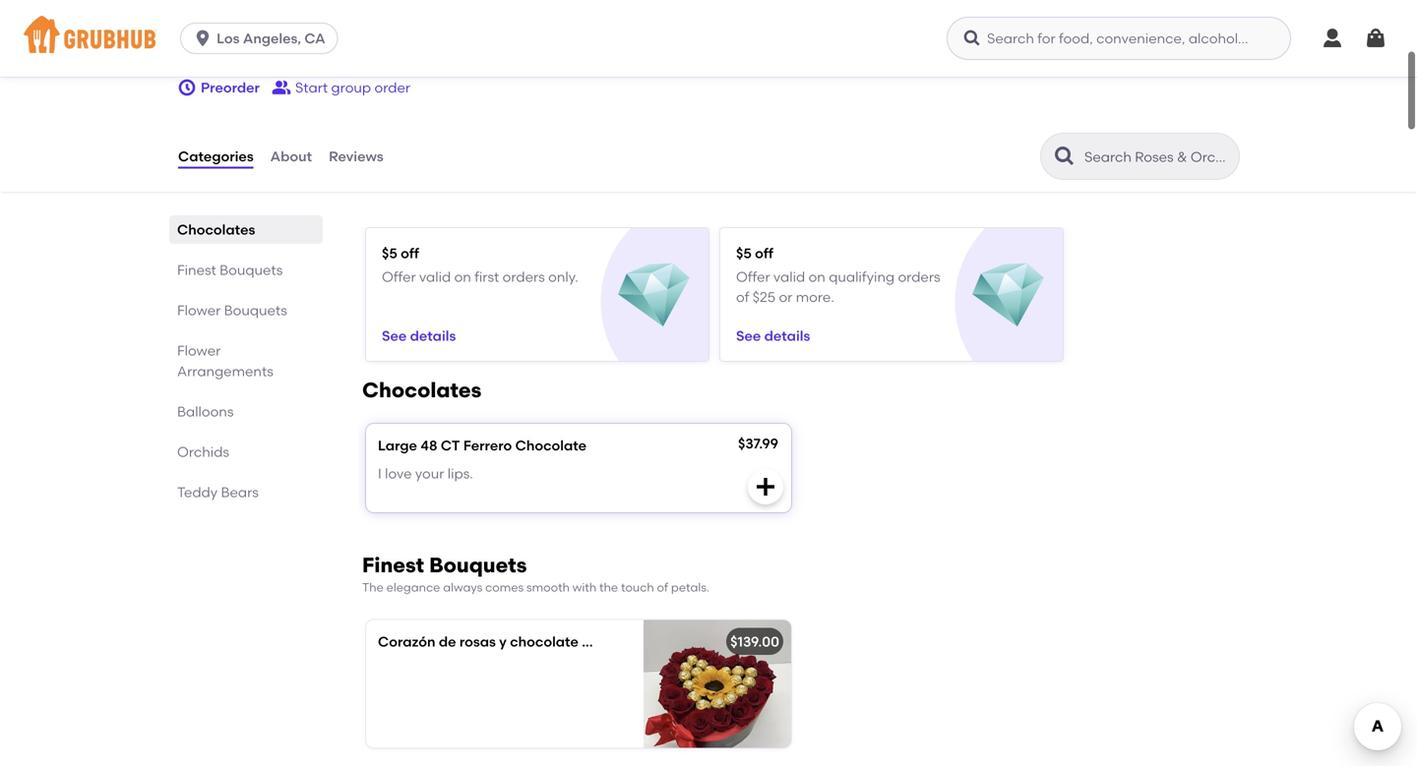 Task type: describe. For each thing, give the bounding box(es) containing it.
details for qualifying
[[764, 328, 810, 345]]

more.
[[796, 289, 834, 306]]

valid for qualifying
[[774, 269, 805, 286]]

on for qualifying
[[809, 269, 826, 286]]

smooth
[[527, 581, 570, 595]]

angeles,
[[243, 30, 301, 47]]

mediano
[[582, 634, 642, 651]]

1 horizontal spatial chocolates
[[362, 378, 482, 403]]

flower for flower bouquets
[[177, 302, 221, 319]]

flower for flower arrangements
[[177, 343, 221, 359]]

the
[[599, 581, 618, 595]]

qualifying
[[829, 269, 895, 286]]

offer for offer valid on first orders only.
[[382, 269, 416, 286]]

reviews
[[329, 148, 384, 165]]

see for offer valid on first orders only.
[[382, 328, 407, 345]]

love
[[385, 465, 412, 482]]

see for offer valid on qualifying orders of $25 or more.
[[736, 328, 761, 345]]

de
[[439, 634, 456, 651]]

promo image for offer valid on qualifying orders of $25 or more.
[[973, 260, 1045, 332]]

bouquets for finest bouquets
[[220, 262, 283, 279]]

ca
[[304, 30, 325, 47]]

flower bouquets
[[177, 302, 287, 319]]

2 horizontal spatial svg image
[[963, 29, 982, 48]]

$5 for $5 off offer valid on first orders only.
[[382, 245, 397, 262]]

balloons
[[177, 404, 234, 420]]

svg image inside the preorder button
[[177, 78, 197, 98]]

$5 for $5 off offer valid on qualifying orders of $25 or more.
[[736, 245, 752, 262]]

finest bouquets the elegance always comes smooth with the touch of petals.
[[362, 553, 710, 595]]

y
[[499, 634, 507, 651]]

start group order
[[295, 79, 411, 96]]

large 48 ct ferrero chocolate
[[378, 438, 587, 454]]

start
[[295, 79, 328, 96]]

con
[[645, 634, 671, 651]]

15–25
[[232, 30, 264, 44]]

chocolate
[[510, 634, 579, 651]]

see details button for $5 off offer valid on qualifying orders of $25 or more.
[[736, 319, 810, 354]]

order
[[374, 79, 411, 96]]

offer for offer valid on qualifying orders of $25 or more.
[[736, 269, 770, 286]]

ferrero
[[463, 438, 512, 454]]

arrangements
[[177, 363, 273, 380]]

bouquets for flower bouquets
[[224, 302, 287, 319]]

svg image inside los angeles, ca button
[[193, 29, 213, 48]]

large
[[378, 438, 417, 454]]

off for $5 off offer valid on qualifying orders of $25 or more.
[[755, 245, 773, 262]]

main navigation navigation
[[0, 0, 1417, 77]]

first
[[475, 269, 499, 286]]

start group order button
[[272, 70, 411, 105]]

about
[[270, 148, 312, 165]]

valid for first
[[419, 269, 451, 286]]

the
[[362, 581, 384, 595]]

comes
[[485, 581, 524, 595]]

finest bouquets
[[177, 262, 283, 279]]

delivery
[[237, 13, 284, 27]]

$5 off offer valid on qualifying orders of $25 or more.
[[736, 245, 941, 306]]

touch
[[621, 581, 654, 595]]

los angeles, ca
[[217, 30, 325, 47]]

of inside finest bouquets the elegance always comes smooth with the touch of petals.
[[657, 581, 668, 595]]

see details for $5 off offer valid on first orders only.
[[382, 328, 456, 345]]

orders for qualifying
[[898, 269, 941, 286]]

delivery 15–25 min
[[232, 13, 288, 44]]

min
[[267, 30, 288, 44]]

off for $5 off offer valid on first orders only.
[[401, 245, 419, 262]]

lips.
[[448, 465, 473, 482]]

search icon image
[[1053, 145, 1077, 168]]

0 vertical spatial chocolates
[[177, 222, 255, 238]]



Task type: locate. For each thing, give the bounding box(es) containing it.
girasol
[[674, 634, 720, 651]]

off
[[401, 245, 419, 262], [755, 245, 773, 262]]

valid inside $5 off offer valid on qualifying orders of $25 or more.
[[774, 269, 805, 286]]

see details
[[382, 328, 456, 345], [736, 328, 810, 345]]

1 details from the left
[[410, 328, 456, 345]]

0 horizontal spatial on
[[454, 269, 471, 286]]

valid inside $5 off offer valid on first orders only.
[[419, 269, 451, 286]]

1 horizontal spatial see details button
[[736, 319, 810, 354]]

0 horizontal spatial promo image
[[618, 260, 690, 332]]

2 on from the left
[[809, 269, 826, 286]]

0 vertical spatial of
[[736, 289, 749, 306]]

flower arrangements
[[177, 343, 273, 380]]

corazón
[[378, 634, 436, 651]]

finest inside finest bouquets the elegance always comes smooth with the touch of petals.
[[362, 553, 424, 578]]

1 horizontal spatial promo image
[[973, 260, 1045, 332]]

details down $5 off offer valid on first orders only.
[[410, 328, 456, 345]]

i love your lips.
[[378, 465, 473, 482]]

1 vertical spatial flower
[[177, 343, 221, 359]]

$5 inside $5 off offer valid on qualifying orders of $25 or more.
[[736, 245, 752, 262]]

on inside $5 off offer valid on qualifying orders of $25 or more.
[[809, 269, 826, 286]]

promo image for offer valid on first orders only.
[[618, 260, 690, 332]]

teddy bears
[[177, 484, 259, 501]]

corazón de rosas y chocolate mediano con girasol
[[378, 634, 720, 651]]

1 horizontal spatial orders
[[898, 269, 941, 286]]

$25
[[753, 289, 776, 306]]

1 valid from the left
[[419, 269, 451, 286]]

2 valid from the left
[[774, 269, 805, 286]]

0 vertical spatial finest
[[177, 262, 216, 279]]

1 horizontal spatial offer
[[736, 269, 770, 286]]

flower inside flower arrangements
[[177, 343, 221, 359]]

$5
[[382, 245, 397, 262], [736, 245, 752, 262]]

0 horizontal spatial see details button
[[382, 319, 456, 354]]

categories button
[[177, 121, 255, 192]]

valid
[[419, 269, 451, 286], [774, 269, 805, 286]]

see details down $25
[[736, 328, 810, 345]]

bouquets
[[220, 262, 283, 279], [224, 302, 287, 319], [429, 553, 527, 578]]

svg image
[[193, 29, 213, 48], [963, 29, 982, 48], [754, 475, 778, 499]]

0 horizontal spatial $5
[[382, 245, 397, 262]]

offer left first
[[382, 269, 416, 286]]

bouquets up always
[[429, 553, 527, 578]]

off inside $5 off offer valid on qualifying orders of $25 or more.
[[755, 245, 773, 262]]

2 see from the left
[[736, 328, 761, 345]]

chocolate
[[515, 438, 587, 454]]

0 horizontal spatial orders
[[503, 269, 545, 286]]

Search for food, convenience, alcohol... search field
[[947, 17, 1291, 60]]

flower down finest bouquets
[[177, 302, 221, 319]]

only.
[[548, 269, 578, 286]]

0 vertical spatial bouquets
[[220, 262, 283, 279]]

1 horizontal spatial see
[[736, 328, 761, 345]]

rosas
[[460, 634, 496, 651]]

flower
[[177, 302, 221, 319], [177, 343, 221, 359]]

1 see from the left
[[382, 328, 407, 345]]

1 horizontal spatial of
[[736, 289, 749, 306]]

see
[[382, 328, 407, 345], [736, 328, 761, 345]]

0 horizontal spatial svg image
[[193, 29, 213, 48]]

preorder
[[201, 79, 260, 96]]

0 horizontal spatial see
[[382, 328, 407, 345]]

1 orders from the left
[[503, 269, 545, 286]]

see details button down $5 off offer valid on first orders only.
[[382, 319, 456, 354]]

of
[[736, 289, 749, 306], [657, 581, 668, 595]]

see details down $5 off offer valid on first orders only.
[[382, 328, 456, 345]]

preorder button
[[177, 70, 260, 105]]

flower up arrangements at the left top of page
[[177, 343, 221, 359]]

offer inside $5 off offer valid on first orders only.
[[382, 269, 416, 286]]

reviews button
[[328, 121, 385, 192]]

Search Roses & Orchid Flowers search field
[[1083, 148, 1233, 166]]

option group containing delivery 15–25 min
[[177, 4, 515, 54]]

corazón de rosas y chocolate mediano con girasol image
[[644, 621, 791, 749]]

orders inside $5 off offer valid on qualifying orders of $25 or more.
[[898, 269, 941, 286]]

see details for $5 off offer valid on qualifying orders of $25 or more.
[[736, 328, 810, 345]]

finest up elegance
[[362, 553, 424, 578]]

option group
[[177, 4, 515, 54]]

2 flower from the top
[[177, 343, 221, 359]]

bouquets for finest bouquets the elegance always comes smooth with the touch of petals.
[[429, 553, 527, 578]]

teddy
[[177, 484, 218, 501]]

2 promo image from the left
[[973, 260, 1045, 332]]

bouquets up 'flower bouquets'
[[220, 262, 283, 279]]

1 see details from the left
[[382, 328, 456, 345]]

chocolates
[[177, 222, 255, 238], [362, 378, 482, 403]]

chocolates up finest bouquets
[[177, 222, 255, 238]]

offer inside $5 off offer valid on qualifying orders of $25 or more.
[[736, 269, 770, 286]]

promo image
[[618, 260, 690, 332], [973, 260, 1045, 332]]

48
[[421, 438, 438, 454]]

2 details from the left
[[764, 328, 810, 345]]

orders right the qualifying
[[898, 269, 941, 286]]

1 horizontal spatial $5
[[736, 245, 752, 262]]

elegance
[[387, 581, 440, 595]]

orders right first
[[503, 269, 545, 286]]

on inside $5 off offer valid on first orders only.
[[454, 269, 471, 286]]

2 horizontal spatial svg image
[[1364, 27, 1388, 50]]

see details button
[[382, 319, 456, 354], [736, 319, 810, 354]]

of right touch
[[657, 581, 668, 595]]

offer up $25
[[736, 269, 770, 286]]

petals.
[[671, 581, 710, 595]]

1 vertical spatial of
[[657, 581, 668, 595]]

finest
[[177, 262, 216, 279], [362, 553, 424, 578]]

of inside $5 off offer valid on qualifying orders of $25 or more.
[[736, 289, 749, 306]]

categories
[[178, 148, 254, 165]]

1 horizontal spatial valid
[[774, 269, 805, 286]]

chocolates up 48
[[362, 378, 482, 403]]

1 horizontal spatial svg image
[[1321, 27, 1345, 50]]

with
[[573, 581, 597, 595]]

0 horizontal spatial finest
[[177, 262, 216, 279]]

finest for finest bouquets the elegance always comes smooth with the touch of petals.
[[362, 553, 424, 578]]

on left first
[[454, 269, 471, 286]]

details for first
[[410, 328, 456, 345]]

0 horizontal spatial svg image
[[177, 78, 197, 98]]

0 horizontal spatial off
[[401, 245, 419, 262]]

valid up 'or' on the top of the page
[[774, 269, 805, 286]]

0 horizontal spatial valid
[[419, 269, 451, 286]]

0 horizontal spatial offer
[[382, 269, 416, 286]]

los
[[217, 30, 240, 47]]

finest for finest bouquets
[[177, 262, 216, 279]]

on for first
[[454, 269, 471, 286]]

1 vertical spatial finest
[[362, 553, 424, 578]]

1 promo image from the left
[[618, 260, 690, 332]]

1 vertical spatial chocolates
[[362, 378, 482, 403]]

i
[[378, 465, 382, 482]]

1 vertical spatial bouquets
[[224, 302, 287, 319]]

see details button down $25
[[736, 319, 810, 354]]

2 orders from the left
[[898, 269, 941, 286]]

orders inside $5 off offer valid on first orders only.
[[503, 269, 545, 286]]

off inside $5 off offer valid on first orders only.
[[401, 245, 419, 262]]

bouquets down finest bouquets
[[224, 302, 287, 319]]

1 offer from the left
[[382, 269, 416, 286]]

your
[[415, 465, 444, 482]]

0 horizontal spatial details
[[410, 328, 456, 345]]

2 $5 from the left
[[736, 245, 752, 262]]

details down 'or' on the top of the page
[[764, 328, 810, 345]]

see details button for $5 off offer valid on first orders only.
[[382, 319, 456, 354]]

ct
[[441, 438, 460, 454]]

1 see details button from the left
[[382, 319, 456, 354]]

about button
[[269, 121, 313, 192]]

valid left first
[[419, 269, 451, 286]]

people icon image
[[272, 78, 291, 98]]

or
[[779, 289, 793, 306]]

on
[[454, 269, 471, 286], [809, 269, 826, 286]]

finest up 'flower bouquets'
[[177, 262, 216, 279]]

2 see details button from the left
[[736, 319, 810, 354]]

1 horizontal spatial on
[[809, 269, 826, 286]]

details
[[410, 328, 456, 345], [764, 328, 810, 345]]

1 on from the left
[[454, 269, 471, 286]]

0 horizontal spatial of
[[657, 581, 668, 595]]

1 horizontal spatial details
[[764, 328, 810, 345]]

1 horizontal spatial see details
[[736, 328, 810, 345]]

1 horizontal spatial finest
[[362, 553, 424, 578]]

group
[[331, 79, 371, 96]]

$37.99
[[738, 436, 779, 452]]

1 off from the left
[[401, 245, 419, 262]]

always
[[443, 581, 483, 595]]

$5 off offer valid on first orders only.
[[382, 245, 578, 286]]

1 horizontal spatial off
[[755, 245, 773, 262]]

los angeles, ca button
[[180, 23, 346, 54]]

bears
[[221, 484, 259, 501]]

on up more.
[[809, 269, 826, 286]]

2 off from the left
[[755, 245, 773, 262]]

$5 inside $5 off offer valid on first orders only.
[[382, 245, 397, 262]]

$139.00
[[731, 634, 780, 651]]

offer
[[382, 269, 416, 286], [736, 269, 770, 286]]

1 $5 from the left
[[382, 245, 397, 262]]

bouquets inside finest bouquets the elegance always comes smooth with the touch of petals.
[[429, 553, 527, 578]]

0 vertical spatial flower
[[177, 302, 221, 319]]

1 flower from the top
[[177, 302, 221, 319]]

of left $25
[[736, 289, 749, 306]]

2 see details from the left
[[736, 328, 810, 345]]

2 offer from the left
[[736, 269, 770, 286]]

2 vertical spatial bouquets
[[429, 553, 527, 578]]

orders
[[503, 269, 545, 286], [898, 269, 941, 286]]

orchids
[[177, 444, 229, 461]]

0 horizontal spatial see details
[[382, 328, 456, 345]]

1 horizontal spatial svg image
[[754, 475, 778, 499]]

svg image
[[1321, 27, 1345, 50], [1364, 27, 1388, 50], [177, 78, 197, 98]]

0 horizontal spatial chocolates
[[177, 222, 255, 238]]

orders for first
[[503, 269, 545, 286]]



Task type: vqa. For each thing, say whether or not it's contained in the screenshot.
touch
yes



